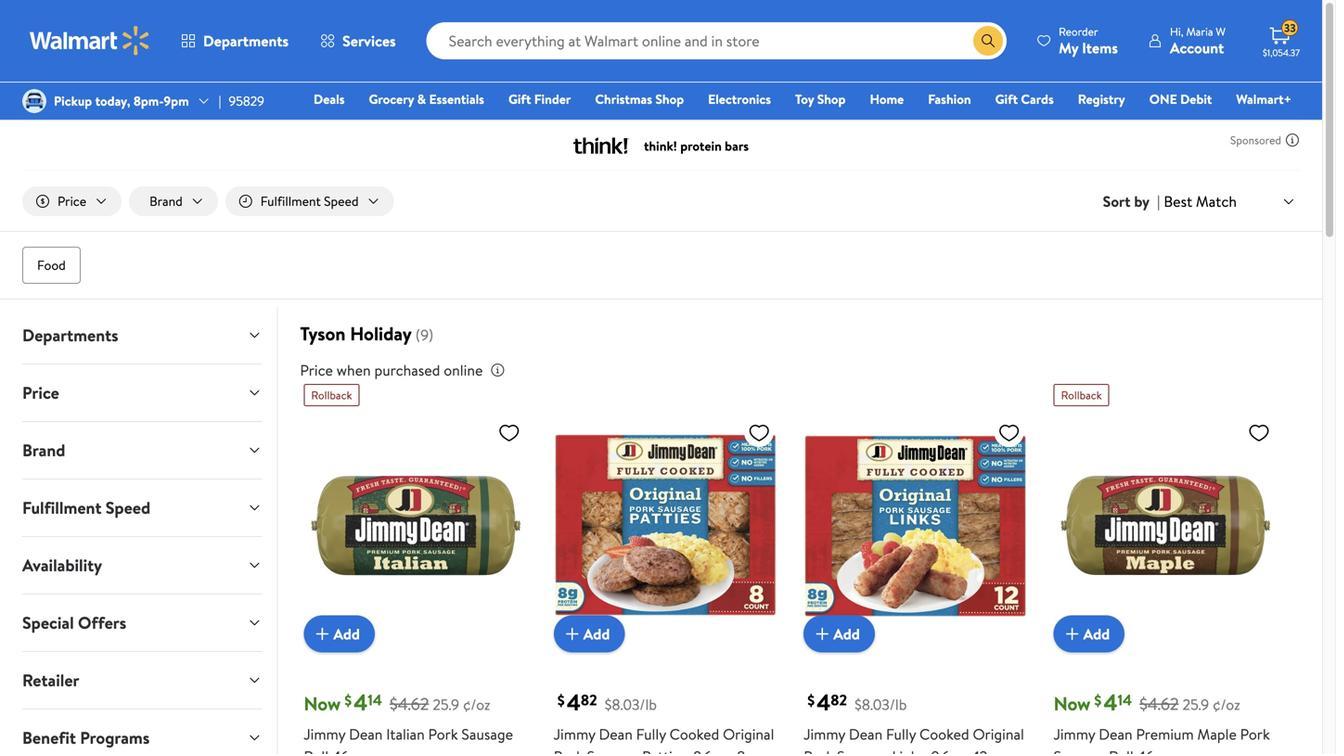 Task type: describe. For each thing, give the bounding box(es) containing it.
legal information image
[[491, 363, 505, 378]]

now for now $ 4 14 $4.62 25.9 ¢/oz jimmy dean premium maple pork sausage roll, 16 oz
[[1054, 691, 1091, 717]]

$4.62 for now $ 4 14 $4.62 25.9 ¢/oz jimmy dean italian pork sausage roll, 16 oz
[[390, 693, 429, 717]]

speed inside tab
[[106, 497, 151, 520]]

16 inside now $ 4 14 $4.62 25.9 ¢/oz jimmy dean premium maple pork sausage roll, 16 oz
[[1141, 747, 1155, 755]]

price tab
[[7, 365, 277, 422]]

add to cart image for now $ 4 14 $4.62 25.9 ¢/oz jimmy dean italian pork sausage roll, 16 oz
[[311, 623, 334, 646]]

registry
[[1079, 90, 1126, 108]]

departments tab
[[7, 307, 277, 364]]

registry link
[[1070, 89, 1134, 109]]

0 vertical spatial brand button
[[129, 187, 218, 216]]

hi, maria w account
[[1171, 24, 1226, 58]]

brand inside sort and filter section element
[[150, 192, 183, 210]]

pork inside now $ 4 14 $4.62 25.9 ¢/oz jimmy dean italian pork sausage roll, 16 oz
[[429, 725, 458, 745]]

patties,
[[643, 747, 690, 755]]

dean inside $ 4 82 $8.03/lb jimmy dean fully cooked original pork sausage patties, 9.6 oz,
[[599, 725, 633, 745]]

add for jimmy dean italian pork sausage roll, 16 oz "image"
[[334, 624, 360, 645]]

gift cards
[[996, 90, 1054, 108]]

add to favorites list, jimmy dean fully cooked original pork sausage links, 9.6 oz, 12 count image
[[999, 422, 1021, 445]]

best match button
[[1161, 189, 1301, 214]]

&
[[417, 90, 426, 108]]

christmas
[[595, 90, 653, 108]]

one debit link
[[1142, 89, 1221, 109]]

now $ 4 14 $4.62 25.9 ¢/oz jimmy dean premium maple pork sausage roll, 16 oz
[[1054, 687, 1271, 755]]

electronics link
[[700, 89, 780, 109]]

christmas shop link
[[587, 89, 693, 109]]

account
[[1171, 38, 1225, 58]]

fulfillment inside fulfillment speed tab
[[22, 497, 102, 520]]

sausage inside now $ 4 14 $4.62 25.9 ¢/oz jimmy dean italian pork sausage roll, 16 oz
[[462, 725, 513, 745]]

original for $ 4 82 $8.03/lb jimmy dean fully cooked original pork sausage patties, 9.6 oz, 
[[723, 725, 775, 745]]

rollback for now $ 4 14 $4.62 25.9 ¢/oz jimmy dean italian pork sausage roll, 16 oz
[[311, 388, 352, 403]]

finder
[[535, 90, 571, 108]]

benefit programs button
[[7, 710, 277, 755]]

cards
[[1022, 90, 1054, 108]]

82 for $ 4 82 $8.03/lb jimmy dean fully cooked original pork sausage links, 9.6 oz, 1
[[831, 690, 848, 711]]

fulfillment inside sort and filter section element
[[261, 192, 321, 210]]

benefit programs
[[22, 727, 150, 750]]

add to favorites list, jimmy dean premium maple pork sausage roll, 16 oz image
[[1249, 422, 1271, 445]]

cooked for $ 4 82 $8.03/lb jimmy dean fully cooked original pork sausage links, 9.6 oz, 1
[[920, 725, 970, 745]]

items
[[1083, 38, 1119, 58]]

fulfillment speed tab
[[7, 480, 277, 537]]

shop for christmas shop
[[656, 90, 684, 108]]

gift for gift cards
[[996, 90, 1019, 108]]

4 inside now $ 4 14 $4.62 25.9 ¢/oz jimmy dean premium maple pork sausage roll, 16 oz
[[1104, 687, 1118, 719]]

deals link
[[305, 89, 353, 109]]

add for the jimmy dean fully cooked original pork sausage patties, 9.6 oz, 8 count image
[[584, 624, 610, 645]]

electronics
[[709, 90, 772, 108]]

$ 4 82 $8.03/lb jimmy dean fully cooked original pork sausage links, 9.6 oz, 1
[[804, 687, 1025, 755]]

add button for jimmy dean fully cooked original pork sausage links, 9.6 oz, 12 count "image"
[[804, 616, 875, 653]]

price inside tab
[[22, 382, 59, 405]]

hi,
[[1171, 24, 1184, 39]]

walmart+
[[1237, 90, 1292, 108]]

jimmy dean premium maple pork sausage roll, 16 oz image
[[1054, 414, 1278, 638]]

my
[[1059, 38, 1079, 58]]

search icon image
[[981, 33, 996, 48]]

| 95829
[[219, 92, 265, 110]]

by
[[1135, 191, 1150, 212]]

jimmy dean fully cooked original pork sausage links, 9.6 oz, 12 count image
[[804, 414, 1028, 638]]

$1,054.37
[[1264, 46, 1301, 59]]

retailer button
[[7, 653, 277, 709]]

italian
[[386, 725, 425, 745]]

special offers tab
[[7, 595, 277, 652]]

retailer tab
[[7, 653, 277, 709]]

14 for now $ 4 14 $4.62 25.9 ¢/oz jimmy dean premium maple pork sausage roll, 16 oz
[[1118, 690, 1133, 711]]

95829
[[229, 92, 265, 110]]

1 vertical spatial brand button
[[7, 423, 277, 479]]

deals
[[314, 90, 345, 108]]

availability button
[[7, 538, 277, 594]]

home link
[[862, 89, 913, 109]]

jimmy dean fully cooked original pork sausage patties, 9.6 oz, 8 count image
[[554, 414, 778, 638]]

special offers
[[22, 612, 126, 635]]

fulfillment speed inside sort and filter section element
[[261, 192, 359, 210]]

services button
[[305, 19, 412, 63]]

food link
[[22, 247, 81, 284]]

food
[[37, 256, 66, 274]]

brand inside "tab"
[[22, 439, 65, 462]]

1 vertical spatial price button
[[7, 365, 277, 422]]

4 inside $ 4 82 $8.03/lb jimmy dean fully cooked original pork sausage patties, 9.6 oz,
[[567, 687, 581, 719]]

departments inside dropdown button
[[22, 324, 118, 347]]

rollback for now $ 4 14 $4.62 25.9 ¢/oz jimmy dean premium maple pork sausage roll, 16 oz
[[1062, 388, 1103, 403]]

roll, inside now $ 4 14 $4.62 25.9 ¢/oz jimmy dean premium maple pork sausage roll, 16 oz
[[1110, 747, 1138, 755]]

shop for toy shop
[[818, 90, 846, 108]]

one
[[1150, 90, 1178, 108]]

add to cart image for now $ 4 14 $4.62 25.9 ¢/oz jimmy dean premium maple pork sausage roll, 16 oz
[[1062, 623, 1084, 646]]

$ 4 82 $8.03/lb jimmy dean fully cooked original pork sausage patties, 9.6 oz, 
[[554, 687, 775, 755]]

fashion link
[[920, 89, 980, 109]]

$ inside $ 4 82 $8.03/lb jimmy dean fully cooked original pork sausage patties, 9.6 oz,
[[558, 691, 565, 711]]

fulfillment speed button inside sort and filter section element
[[225, 187, 394, 216]]

programs
[[80, 727, 150, 750]]

16 inside now $ 4 14 $4.62 25.9 ¢/oz jimmy dean italian pork sausage roll, 16 oz
[[336, 747, 349, 755]]

roll, inside now $ 4 14 $4.62 25.9 ¢/oz jimmy dean italian pork sausage roll, 16 oz
[[304, 747, 332, 755]]

sort
[[1104, 191, 1131, 212]]

tyson
[[300, 321, 346, 347]]

$4.62 for now $ 4 14 $4.62 25.9 ¢/oz jimmy dean premium maple pork sausage roll, 16 oz
[[1140, 693, 1180, 717]]

services
[[343, 31, 396, 51]]

Walmart Site-Wide search field
[[427, 22, 1007, 59]]

jimmy dean italian pork sausage roll, 16 oz image
[[304, 414, 528, 638]]

jimmy inside now $ 4 14 $4.62 25.9 ¢/oz jimmy dean premium maple pork sausage roll, 16 oz
[[1054, 725, 1096, 745]]

pork inside $ 4 82 $8.03/lb jimmy dean fully cooked original pork sausage patties, 9.6 oz,
[[554, 747, 584, 755]]

sort by |
[[1104, 191, 1161, 212]]

$8.03/lb for $ 4 82 $8.03/lb jimmy dean fully cooked original pork sausage links, 9.6 oz, 1
[[855, 695, 907, 715]]

original for $ 4 82 $8.03/lb jimmy dean fully cooked original pork sausage links, 9.6 oz, 1
[[973, 725, 1025, 745]]

fashion
[[929, 90, 972, 108]]

walmart image
[[30, 26, 150, 56]]

now $ 4 14 $4.62 25.9 ¢/oz jimmy dean italian pork sausage roll, 16 oz
[[304, 687, 513, 755]]

reorder
[[1059, 24, 1099, 39]]

$ inside now $ 4 14 $4.62 25.9 ¢/oz jimmy dean italian pork sausage roll, 16 oz
[[345, 691, 352, 711]]

benefit programs tab
[[7, 710, 277, 755]]

walmart+ link
[[1229, 89, 1301, 109]]

jimmy inside $ 4 82 $8.03/lb jimmy dean fully cooked original pork sausage links, 9.6 oz, 1
[[804, 725, 846, 745]]

reorder my items
[[1059, 24, 1119, 58]]

home
[[870, 90, 904, 108]]

dean inside now $ 4 14 $4.62 25.9 ¢/oz jimmy dean italian pork sausage roll, 16 oz
[[349, 725, 383, 745]]

departments inside popup button
[[203, 31, 289, 51]]

speed inside sort and filter section element
[[324, 192, 359, 210]]



Task type: vqa. For each thing, say whether or not it's contained in the screenshot.
Hi, Kendall P Account
no



Task type: locate. For each thing, give the bounding box(es) containing it.
2 shop from the left
[[818, 90, 846, 108]]

2 rollback from the left
[[1062, 388, 1103, 403]]

0 horizontal spatial cooked
[[670, 725, 720, 745]]

match
[[1197, 191, 1238, 212]]

16
[[336, 747, 349, 755], [1141, 747, 1155, 755]]

0 vertical spatial fulfillment speed
[[261, 192, 359, 210]]

2 16 from the left
[[1141, 747, 1155, 755]]

debit
[[1181, 90, 1213, 108]]

today,
[[95, 92, 130, 110]]

benefit
[[22, 727, 76, 750]]

0 horizontal spatial $8.03/lb
[[605, 695, 657, 715]]

one debit
[[1150, 90, 1213, 108]]

$4.62
[[390, 693, 429, 717], [1140, 693, 1180, 717]]

best
[[1165, 191, 1193, 212]]

9.6 inside $ 4 82 $8.03/lb jimmy dean fully cooked original pork sausage patties, 9.6 oz,
[[694, 747, 712, 755]]

2 14 from the left
[[1118, 690, 1133, 711]]

0 horizontal spatial ¢/oz
[[463, 695, 491, 715]]

add to cart image
[[311, 623, 334, 646], [562, 623, 584, 646], [1062, 623, 1084, 646]]

speed
[[324, 192, 359, 210], [106, 497, 151, 520]]

0 vertical spatial fulfillment speed button
[[225, 187, 394, 216]]

1 horizontal spatial |
[[1158, 191, 1161, 212]]

$8.03/lb for $ 4 82 $8.03/lb jimmy dean fully cooked original pork sausage patties, 9.6 oz, 
[[605, 695, 657, 715]]

toy shop
[[796, 90, 846, 108]]

2 gift from the left
[[996, 90, 1019, 108]]

oz, inside $ 4 82 $8.03/lb jimmy dean fully cooked original pork sausage links, 9.6 oz, 1
[[954, 747, 972, 755]]

fulfillment
[[261, 192, 321, 210], [22, 497, 102, 520]]

sausage inside $ 4 82 $8.03/lb jimmy dean fully cooked original pork sausage patties, 9.6 oz,
[[587, 747, 639, 755]]

oz, for $ 4 82 $8.03/lb jimmy dean fully cooked original pork sausage patties, 9.6 oz, 
[[716, 747, 734, 755]]

cooked up links,
[[920, 725, 970, 745]]

pickup
[[54, 92, 92, 110]]

2 4 from the left
[[567, 687, 581, 719]]

price button down departments tab
[[7, 365, 277, 422]]

now for now $ 4 14 $4.62 25.9 ¢/oz jimmy dean italian pork sausage roll, 16 oz
[[304, 691, 341, 717]]

maria
[[1187, 24, 1214, 39]]

1 82 from the left
[[581, 690, 598, 711]]

1 vertical spatial fulfillment speed button
[[7, 480, 277, 537]]

links,
[[893, 747, 928, 755]]

0 vertical spatial speed
[[324, 192, 359, 210]]

1 horizontal spatial 25.9
[[1183, 695, 1210, 715]]

shop
[[656, 90, 684, 108], [818, 90, 846, 108]]

2 vertical spatial price
[[22, 382, 59, 405]]

sort and filter section element
[[0, 172, 1323, 231]]

4 dean from the left
[[1099, 725, 1133, 745]]

0 horizontal spatial add to cart image
[[311, 623, 334, 646]]

pork inside $ 4 82 $8.03/lb jimmy dean fully cooked original pork sausage links, 9.6 oz, 1
[[804, 747, 834, 755]]

1 horizontal spatial 82
[[831, 690, 848, 711]]

0 horizontal spatial oz
[[352, 747, 367, 755]]

0 horizontal spatial $4.62
[[390, 693, 429, 717]]

2 oz from the left
[[1158, 747, 1172, 755]]

1 horizontal spatial 9.6
[[932, 747, 950, 755]]

1 horizontal spatial speed
[[324, 192, 359, 210]]

3 $ from the left
[[808, 691, 815, 711]]

4 inside $ 4 82 $8.03/lb jimmy dean fully cooked original pork sausage links, 9.6 oz, 1
[[817, 687, 831, 719]]

14 inside now $ 4 14 $4.62 25.9 ¢/oz jimmy dean premium maple pork sausage roll, 16 oz
[[1118, 690, 1133, 711]]

1 vertical spatial departments
[[22, 324, 118, 347]]

0 horizontal spatial roll,
[[304, 747, 332, 755]]

1 $4.62 from the left
[[390, 693, 429, 717]]

82 for $ 4 82 $8.03/lb jimmy dean fully cooked original pork sausage patties, 9.6 oz, 
[[581, 690, 598, 711]]

essentials
[[429, 90, 485, 108]]

1 oz, from the left
[[716, 747, 734, 755]]

1 shop from the left
[[656, 90, 684, 108]]

ad disclaimer and feedback image
[[1286, 133, 1301, 148]]

4 add from the left
[[1084, 624, 1111, 645]]

0 horizontal spatial gift
[[509, 90, 531, 108]]

$8.03/lb
[[605, 695, 657, 715], [855, 695, 907, 715]]

dean inside $ 4 82 $8.03/lb jimmy dean fully cooked original pork sausage links, 9.6 oz, 1
[[849, 725, 883, 745]]

¢/oz inside now $ 4 14 $4.62 25.9 ¢/oz jimmy dean premium maple pork sausage roll, 16 oz
[[1213, 695, 1241, 715]]

2 roll, from the left
[[1110, 747, 1138, 755]]

0 horizontal spatial fulfillment speed
[[22, 497, 151, 520]]

1 horizontal spatial original
[[973, 725, 1025, 745]]

add for jimmy dean fully cooked original pork sausage links, 9.6 oz, 12 count "image"
[[834, 624, 860, 645]]

fully for $ 4 82 $8.03/lb jimmy dean fully cooked original pork sausage patties, 9.6 oz, 
[[637, 725, 666, 745]]

25.9 inside now $ 4 14 $4.62 25.9 ¢/oz jimmy dean italian pork sausage roll, 16 oz
[[433, 695, 460, 715]]

1 horizontal spatial roll,
[[1110, 747, 1138, 755]]

1 horizontal spatial 16
[[1141, 747, 1155, 755]]

3 add to cart image from the left
[[1062, 623, 1084, 646]]

3 dean from the left
[[849, 725, 883, 745]]

toy shop link
[[787, 89, 855, 109]]

best match
[[1165, 191, 1238, 212]]

0 vertical spatial price button
[[22, 187, 122, 216]]

14 inside now $ 4 14 $4.62 25.9 ¢/oz jimmy dean italian pork sausage roll, 16 oz
[[368, 690, 382, 711]]

0 horizontal spatial 82
[[581, 690, 598, 711]]

(9)
[[416, 325, 434, 345]]

departments down food link
[[22, 324, 118, 347]]

jimmy inside now $ 4 14 $4.62 25.9 ¢/oz jimmy dean italian pork sausage roll, 16 oz
[[304, 725, 346, 745]]

price inside sort and filter section element
[[58, 192, 86, 210]]

1 $8.03/lb from the left
[[605, 695, 657, 715]]

christmas shop
[[595, 90, 684, 108]]

fulfillment speed inside tab
[[22, 497, 151, 520]]

pickup today, 8pm-9pm
[[54, 92, 189, 110]]

4 add button from the left
[[1054, 616, 1125, 653]]

$4.62 inside now $ 4 14 $4.62 25.9 ¢/oz jimmy dean italian pork sausage roll, 16 oz
[[390, 693, 429, 717]]

toy
[[796, 90, 815, 108]]

now
[[304, 691, 341, 717], [1054, 691, 1091, 717]]

oz inside now $ 4 14 $4.62 25.9 ¢/oz jimmy dean italian pork sausage roll, 16 oz
[[352, 747, 367, 755]]

¢/oz
[[463, 695, 491, 715], [1213, 695, 1241, 715]]

tyson holiday (9)
[[300, 321, 434, 347]]

1 horizontal spatial departments
[[203, 31, 289, 51]]

purchased
[[375, 360, 440, 381]]

0 vertical spatial price
[[58, 192, 86, 210]]

fully inside $ 4 82 $8.03/lb jimmy dean fully cooked original pork sausage patties, 9.6 oz,
[[637, 725, 666, 745]]

add button
[[304, 616, 375, 653], [554, 616, 625, 653], [804, 616, 875, 653], [1054, 616, 1125, 653]]

$4.62 inside now $ 4 14 $4.62 25.9 ¢/oz jimmy dean premium maple pork sausage roll, 16 oz
[[1140, 693, 1180, 717]]

1 horizontal spatial rollback
[[1062, 388, 1103, 403]]

shop right toy at right top
[[818, 90, 846, 108]]

sponsored
[[1231, 132, 1282, 148]]

0 horizontal spatial fulfillment
[[22, 497, 102, 520]]

1 add to cart image from the left
[[311, 623, 334, 646]]

1 horizontal spatial ¢/oz
[[1213, 695, 1241, 715]]

cooked
[[670, 725, 720, 745], [920, 725, 970, 745]]

now inside now $ 4 14 $4.62 25.9 ¢/oz jimmy dean premium maple pork sausage roll, 16 oz
[[1054, 691, 1091, 717]]

add button for the jimmy dean premium maple pork sausage roll, 16 oz image
[[1054, 616, 1125, 653]]

4 inside now $ 4 14 $4.62 25.9 ¢/oz jimmy dean italian pork sausage roll, 16 oz
[[354, 687, 368, 719]]

oz
[[352, 747, 367, 755], [1158, 747, 1172, 755]]

2 now from the left
[[1054, 691, 1091, 717]]

sausage inside now $ 4 14 $4.62 25.9 ¢/oz jimmy dean premium maple pork sausage roll, 16 oz
[[1054, 747, 1106, 755]]

|
[[219, 92, 221, 110], [1158, 191, 1161, 212]]

1 horizontal spatial fulfillment
[[261, 192, 321, 210]]

| right by
[[1158, 191, 1161, 212]]

0 horizontal spatial 25.9
[[433, 695, 460, 715]]

 image
[[22, 89, 46, 113]]

2 fully from the left
[[887, 725, 917, 745]]

0 vertical spatial brand
[[150, 192, 183, 210]]

cooked up patties,
[[670, 725, 720, 745]]

maple
[[1198, 725, 1237, 745]]

1 now from the left
[[304, 691, 341, 717]]

1 4 from the left
[[354, 687, 368, 719]]

special offers button
[[7, 595, 277, 652]]

cooked inside $ 4 82 $8.03/lb jimmy dean fully cooked original pork sausage patties, 9.6 oz,
[[670, 725, 720, 745]]

brand tab
[[7, 423, 277, 479]]

3 jimmy from the left
[[804, 725, 846, 745]]

shop right the christmas
[[656, 90, 684, 108]]

shop inside 'link'
[[818, 90, 846, 108]]

1 horizontal spatial cooked
[[920, 725, 970, 745]]

w
[[1217, 24, 1226, 39]]

1 vertical spatial fulfillment
[[22, 497, 102, 520]]

0 vertical spatial fulfillment
[[261, 192, 321, 210]]

$8.03/lb inside $ 4 82 $8.03/lb jimmy dean fully cooked original pork sausage patties, 9.6 oz,
[[605, 695, 657, 715]]

1 horizontal spatial $8.03/lb
[[855, 695, 907, 715]]

25.9 inside now $ 4 14 $4.62 25.9 ¢/oz jimmy dean premium maple pork sausage roll, 16 oz
[[1183, 695, 1210, 715]]

1 add from the left
[[334, 624, 360, 645]]

oz,
[[716, 747, 734, 755], [954, 747, 972, 755]]

add button for the jimmy dean fully cooked original pork sausage patties, 9.6 oz, 8 count image
[[554, 616, 625, 653]]

1 25.9 from the left
[[433, 695, 460, 715]]

1 14 from the left
[[368, 690, 382, 711]]

$8.03/lb up patties,
[[605, 695, 657, 715]]

2 $ from the left
[[558, 691, 565, 711]]

price
[[58, 192, 86, 210], [300, 360, 333, 381], [22, 382, 59, 405]]

offers
[[78, 612, 126, 635]]

original inside $ 4 82 $8.03/lb jimmy dean fully cooked original pork sausage patties, 9.6 oz,
[[723, 725, 775, 745]]

original inside $ 4 82 $8.03/lb jimmy dean fully cooked original pork sausage links, 9.6 oz, 1
[[973, 725, 1025, 745]]

0 horizontal spatial 16
[[336, 747, 349, 755]]

14 for now $ 4 14 $4.62 25.9 ¢/oz jimmy dean italian pork sausage roll, 16 oz
[[368, 690, 382, 711]]

when
[[337, 360, 371, 381]]

4
[[354, 687, 368, 719], [567, 687, 581, 719], [817, 687, 831, 719], [1104, 687, 1118, 719]]

1 horizontal spatial gift
[[996, 90, 1019, 108]]

1 add button from the left
[[304, 616, 375, 653]]

0 horizontal spatial shop
[[656, 90, 684, 108]]

4 4 from the left
[[1104, 687, 1118, 719]]

0 horizontal spatial oz,
[[716, 747, 734, 755]]

gift cards link
[[987, 89, 1063, 109]]

1 vertical spatial |
[[1158, 191, 1161, 212]]

¢/oz inside now $ 4 14 $4.62 25.9 ¢/oz jimmy dean italian pork sausage roll, 16 oz
[[463, 695, 491, 715]]

2 add button from the left
[[554, 616, 625, 653]]

gift finder
[[509, 90, 571, 108]]

1 vertical spatial speed
[[106, 497, 151, 520]]

oz inside now $ 4 14 $4.62 25.9 ¢/oz jimmy dean premium maple pork sausage roll, 16 oz
[[1158, 747, 1172, 755]]

2 jimmy from the left
[[554, 725, 596, 745]]

2 ¢/oz from the left
[[1213, 695, 1241, 715]]

2 82 from the left
[[831, 690, 848, 711]]

online
[[444, 360, 483, 381]]

$4.62 up italian
[[390, 693, 429, 717]]

dean inside now $ 4 14 $4.62 25.9 ¢/oz jimmy dean premium maple pork sausage roll, 16 oz
[[1099, 725, 1133, 745]]

1 dean from the left
[[349, 725, 383, 745]]

retailer
[[22, 669, 79, 693]]

2 $8.03/lb from the left
[[855, 695, 907, 715]]

add to cart image
[[812, 623, 834, 646]]

2 add to cart image from the left
[[562, 623, 584, 646]]

33
[[1285, 20, 1297, 36]]

1 oz from the left
[[352, 747, 367, 755]]

2 dean from the left
[[599, 725, 633, 745]]

now inside now $ 4 14 $4.62 25.9 ¢/oz jimmy dean italian pork sausage roll, 16 oz
[[304, 691, 341, 717]]

8pm-
[[134, 92, 164, 110]]

1 horizontal spatial $4.62
[[1140, 693, 1180, 717]]

2 9.6 from the left
[[932, 747, 950, 755]]

1 vertical spatial brand
[[22, 439, 65, 462]]

$ inside $ 4 82 $8.03/lb jimmy dean fully cooked original pork sausage links, 9.6 oz, 1
[[808, 691, 815, 711]]

brand button
[[129, 187, 218, 216], [7, 423, 277, 479]]

fully up links,
[[887, 725, 917, 745]]

gift inside gift cards link
[[996, 90, 1019, 108]]

add to favorites list, jimmy dean italian pork sausage roll, 16 oz image
[[498, 422, 521, 445]]

$4.62 up premium
[[1140, 693, 1180, 717]]

premium
[[1137, 725, 1195, 745]]

1 cooked from the left
[[670, 725, 720, 745]]

4 jimmy from the left
[[1054, 725, 1096, 745]]

special
[[22, 612, 74, 635]]

availability tab
[[7, 538, 277, 594]]

gift left cards
[[996, 90, 1019, 108]]

pork inside now $ 4 14 $4.62 25.9 ¢/oz jimmy dean premium maple pork sausage roll, 16 oz
[[1241, 725, 1271, 745]]

2 oz, from the left
[[954, 747, 972, 755]]

1 original from the left
[[723, 725, 775, 745]]

0 vertical spatial |
[[219, 92, 221, 110]]

$
[[345, 691, 352, 711], [558, 691, 565, 711], [808, 691, 815, 711], [1095, 691, 1102, 711]]

82
[[581, 690, 598, 711], [831, 690, 848, 711]]

departments button
[[7, 307, 277, 364]]

82 inside $ 4 82 $8.03/lb jimmy dean fully cooked original pork sausage links, 9.6 oz, 1
[[831, 690, 848, 711]]

oz, right links,
[[954, 747, 972, 755]]

0 horizontal spatial rollback
[[311, 388, 352, 403]]

9.6 right links,
[[932, 747, 950, 755]]

price button up the food
[[22, 187, 122, 216]]

1 roll, from the left
[[304, 747, 332, 755]]

¢/oz for now $ 4 14 $4.62 25.9 ¢/oz jimmy dean premium maple pork sausage roll, 16 oz
[[1213, 695, 1241, 715]]

fully for $ 4 82 $8.03/lb jimmy dean fully cooked original pork sausage links, 9.6 oz, 1
[[887, 725, 917, 745]]

sausage inside $ 4 82 $8.03/lb jimmy dean fully cooked original pork sausage links, 9.6 oz, 1
[[837, 747, 889, 755]]

2 $4.62 from the left
[[1140, 693, 1180, 717]]

0 horizontal spatial brand
[[22, 439, 65, 462]]

1 horizontal spatial shop
[[818, 90, 846, 108]]

1 horizontal spatial now
[[1054, 691, 1091, 717]]

1 horizontal spatial oz,
[[954, 747, 972, 755]]

| left 95829
[[219, 92, 221, 110]]

gift finder link
[[500, 89, 580, 109]]

add to favorites list, jimmy dean fully cooked original pork sausage patties, 9.6 oz, 8 count image
[[748, 422, 771, 445]]

gift inside the gift finder "link"
[[509, 90, 531, 108]]

9.6 right patties,
[[694, 747, 712, 755]]

2 original from the left
[[973, 725, 1025, 745]]

4 $ from the left
[[1095, 691, 1102, 711]]

| inside sort and filter section element
[[1158, 191, 1161, 212]]

grocery
[[369, 90, 414, 108]]

add
[[334, 624, 360, 645], [584, 624, 610, 645], [834, 624, 860, 645], [1084, 624, 1111, 645]]

25.9 for now $ 4 14 $4.62 25.9 ¢/oz jimmy dean premium maple pork sausage roll, 16 oz
[[1183, 695, 1210, 715]]

2 cooked from the left
[[920, 725, 970, 745]]

0 horizontal spatial fully
[[637, 725, 666, 745]]

14
[[368, 690, 382, 711], [1118, 690, 1133, 711]]

1 gift from the left
[[509, 90, 531, 108]]

jimmy inside $ 4 82 $8.03/lb jimmy dean fully cooked original pork sausage patties, 9.6 oz,
[[554, 725, 596, 745]]

0 horizontal spatial departments
[[22, 324, 118, 347]]

departments up 95829
[[203, 31, 289, 51]]

3 add button from the left
[[804, 616, 875, 653]]

0 horizontal spatial 14
[[368, 690, 382, 711]]

$8.03/lb inside $ 4 82 $8.03/lb jimmy dean fully cooked original pork sausage links, 9.6 oz, 1
[[855, 695, 907, 715]]

0 horizontal spatial speed
[[106, 497, 151, 520]]

3 add from the left
[[834, 624, 860, 645]]

add button for jimmy dean italian pork sausage roll, 16 oz "image"
[[304, 616, 375, 653]]

1 16 from the left
[[336, 747, 349, 755]]

2 horizontal spatial add to cart image
[[1062, 623, 1084, 646]]

oz, inside $ 4 82 $8.03/lb jimmy dean fully cooked original pork sausage patties, 9.6 oz,
[[716, 747, 734, 755]]

1 vertical spatial fulfillment speed
[[22, 497, 151, 520]]

1 horizontal spatial brand
[[150, 192, 183, 210]]

9.6 for $ 4 82 $8.03/lb jimmy dean fully cooked original pork sausage links, 9.6 oz, 1
[[932, 747, 950, 755]]

0 horizontal spatial original
[[723, 725, 775, 745]]

gift for gift finder
[[509, 90, 531, 108]]

$8.03/lb up links,
[[855, 695, 907, 715]]

25.9
[[433, 695, 460, 715], [1183, 695, 1210, 715]]

0 vertical spatial departments
[[203, 31, 289, 51]]

1 horizontal spatial fulfillment speed
[[261, 192, 359, 210]]

2 25.9 from the left
[[1183, 695, 1210, 715]]

price when purchased online
[[300, 360, 483, 381]]

dean
[[349, 725, 383, 745], [599, 725, 633, 745], [849, 725, 883, 745], [1099, 725, 1133, 745]]

1 horizontal spatial 14
[[1118, 690, 1133, 711]]

roll,
[[304, 747, 332, 755], [1110, 747, 1138, 755]]

9.6 inside $ 4 82 $8.03/lb jimmy dean fully cooked original pork sausage links, 9.6 oz, 1
[[932, 747, 950, 755]]

3 4 from the left
[[817, 687, 831, 719]]

9pm
[[164, 92, 189, 110]]

grocery & essentials link
[[361, 89, 493, 109]]

1 fully from the left
[[637, 725, 666, 745]]

1 rollback from the left
[[311, 388, 352, 403]]

Search search field
[[427, 22, 1007, 59]]

oz, right patties,
[[716, 747, 734, 755]]

$ inside now $ 4 14 $4.62 25.9 ¢/oz jimmy dean premium maple pork sausage roll, 16 oz
[[1095, 691, 1102, 711]]

fully inside $ 4 82 $8.03/lb jimmy dean fully cooked original pork sausage links, 9.6 oz, 1
[[887, 725, 917, 745]]

1 horizontal spatial add to cart image
[[562, 623, 584, 646]]

0 horizontal spatial now
[[304, 691, 341, 717]]

1 9.6 from the left
[[694, 747, 712, 755]]

gift left finder
[[509, 90, 531, 108]]

1 horizontal spatial oz
[[1158, 747, 1172, 755]]

9.6 for $ 4 82 $8.03/lb jimmy dean fully cooked original pork sausage patties, 9.6 oz, 
[[694, 747, 712, 755]]

price button
[[22, 187, 122, 216], [7, 365, 277, 422]]

1 jimmy from the left
[[304, 725, 346, 745]]

holiday
[[350, 321, 412, 347]]

cooked inside $ 4 82 $8.03/lb jimmy dean fully cooked original pork sausage links, 9.6 oz, 1
[[920, 725, 970, 745]]

oz, for $ 4 82 $8.03/lb jimmy dean fully cooked original pork sausage links, 9.6 oz, 1
[[954, 747, 972, 755]]

2 add from the left
[[584, 624, 610, 645]]

fully up patties,
[[637, 725, 666, 745]]

0 horizontal spatial 9.6
[[694, 747, 712, 755]]

grocery & essentials
[[369, 90, 485, 108]]

availability
[[22, 554, 102, 578]]

cooked for $ 4 82 $8.03/lb jimmy dean fully cooked original pork sausage patties, 9.6 oz, 
[[670, 725, 720, 745]]

¢/oz for now $ 4 14 $4.62 25.9 ¢/oz jimmy dean italian pork sausage roll, 16 oz
[[463, 695, 491, 715]]

0 horizontal spatial |
[[219, 92, 221, 110]]

add for the jimmy dean premium maple pork sausage roll, 16 oz image
[[1084, 624, 1111, 645]]

1 horizontal spatial fully
[[887, 725, 917, 745]]

departments button
[[165, 19, 305, 63]]

25.9 for now $ 4 14 $4.62 25.9 ¢/oz jimmy dean italian pork sausage roll, 16 oz
[[433, 695, 460, 715]]

departments
[[203, 31, 289, 51], [22, 324, 118, 347]]

82 inside $ 4 82 $8.03/lb jimmy dean fully cooked original pork sausage patties, 9.6 oz,
[[581, 690, 598, 711]]

1 vertical spatial price
[[300, 360, 333, 381]]

1 ¢/oz from the left
[[463, 695, 491, 715]]

sausage
[[462, 725, 513, 745], [587, 747, 639, 755], [837, 747, 889, 755], [1054, 747, 1106, 755]]

1 $ from the left
[[345, 691, 352, 711]]



